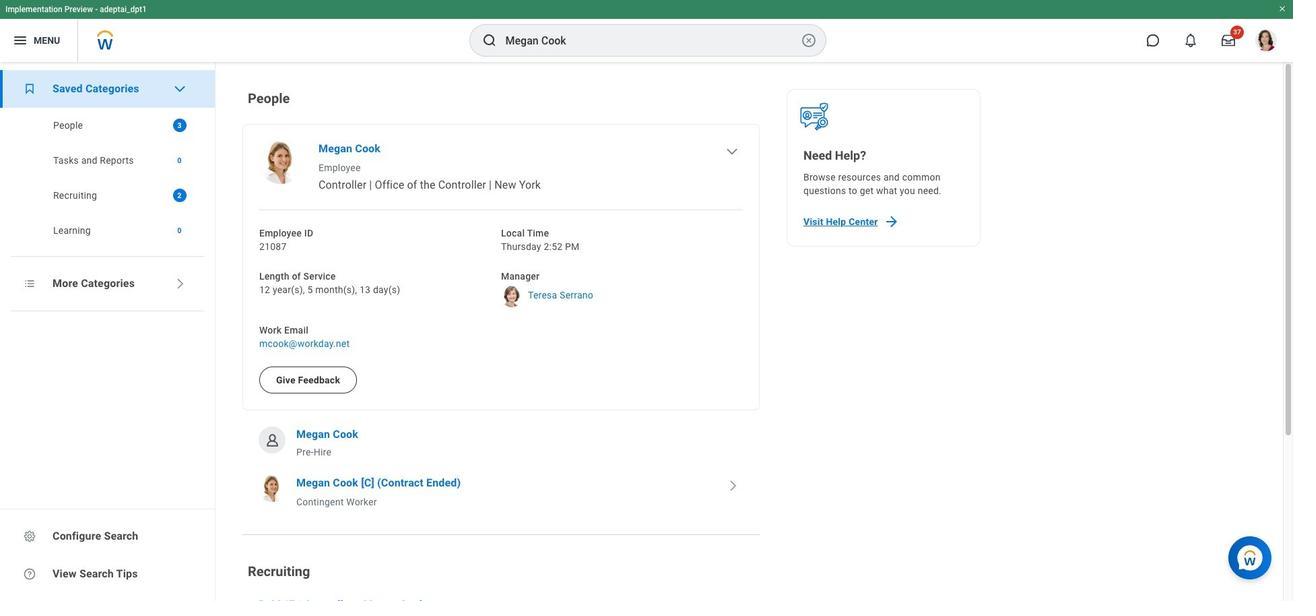 Task type: vqa. For each thing, say whether or not it's contained in the screenshot.
the Support inside the Global Support - LATAM Group "link"
no



Task type: locate. For each thing, give the bounding box(es) containing it.
gear image
[[23, 530, 36, 543]]

question outline image
[[23, 567, 36, 581]]

x circle image
[[801, 32, 817, 49]]

inbox large image
[[1222, 34, 1236, 47]]

arrow right image
[[884, 214, 900, 230]]

media mylearning image
[[23, 82, 36, 96]]

2 results element
[[173, 189, 186, 202]]

search image
[[481, 32, 498, 49]]

3 results element
[[173, 119, 186, 132]]

chevron down image
[[173, 82, 186, 96]]

chevron right image
[[173, 277, 186, 290]]

banner
[[0, 0, 1294, 62]]

justify image
[[12, 32, 28, 49]]

list
[[0, 70, 215, 248], [243, 89, 760, 601], [0, 108, 215, 248], [243, 124, 760, 518]]

notifications large image
[[1185, 34, 1198, 47]]

main content
[[216, 62, 1294, 601]]

go to teresa serrano image
[[501, 286, 523, 307]]



Task type: describe. For each thing, give the bounding box(es) containing it.
user image
[[264, 432, 281, 448]]

close environment banner image
[[1279, 5, 1287, 13]]

prompts image
[[23, 277, 36, 290]]

Search Workday  search field
[[506, 26, 798, 55]]

go to megan cook image
[[259, 141, 303, 184]]

chevron down image
[[726, 145, 739, 158]]

go to megan cook [c] (contract ended) image
[[259, 475, 286, 502]]

profile logan mcneil image
[[1256, 30, 1278, 54]]



